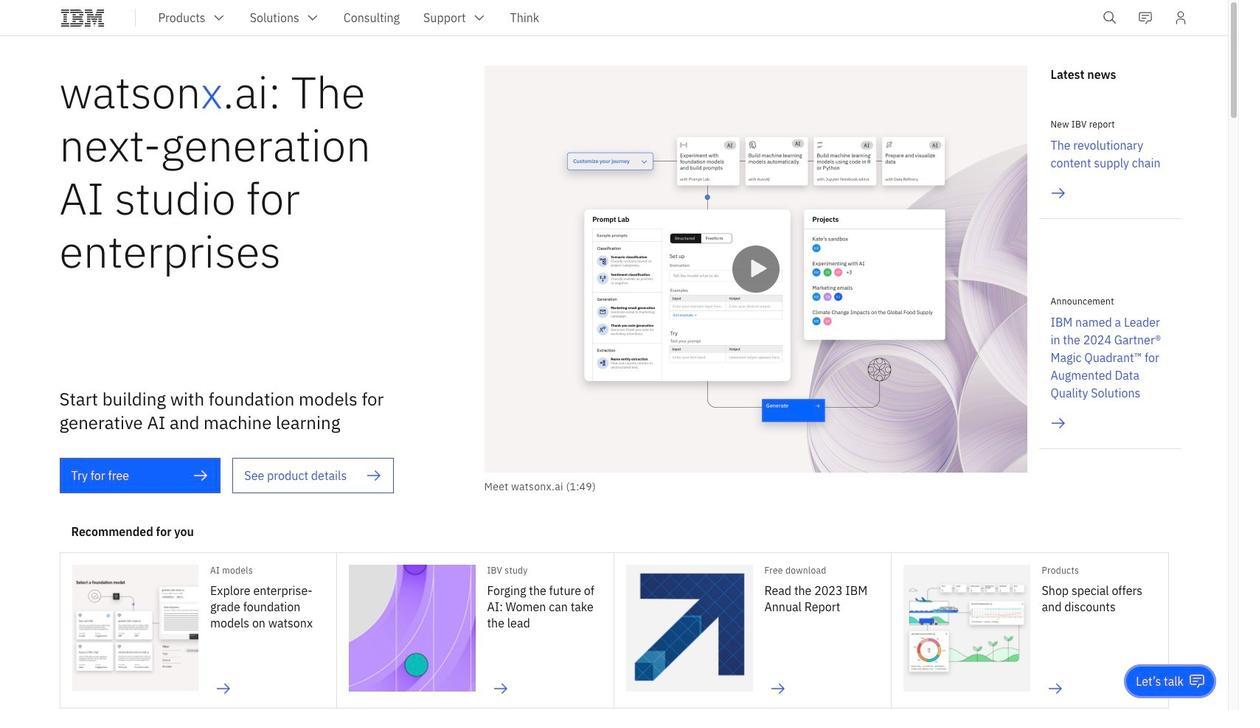 Task type: locate. For each thing, give the bounding box(es) containing it.
let's talk element
[[1136, 674, 1184, 690]]



